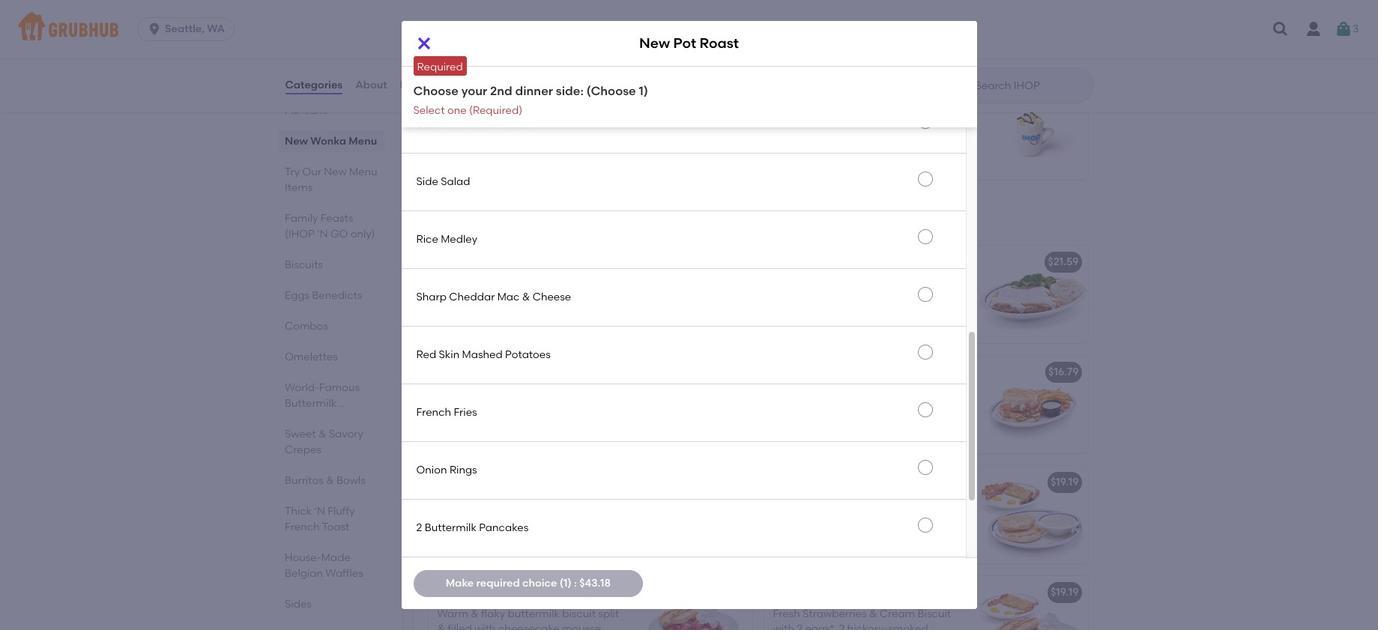 Task type: describe. For each thing, give the bounding box(es) containing it.
pork. inside a golden-battered beef steak smothered in hearty gravy.  *gravy may contain pork.
[[840, 308, 865, 320]]

buttermilk for 2 buttermilk pancakes
[[425, 522, 477, 534]]

3
[[1353, 22, 1359, 35]]

fresh for steamed fresh broccoli
[[466, 117, 493, 130]]

svg image inside the 3 button
[[1335, 20, 1353, 38]]

served
[[773, 513, 807, 526]]

family
[[285, 212, 318, 225]]

1 horizontal spatial svg image
[[415, 34, 433, 52]]

links,
[[845, 528, 869, 541]]

rice medley button
[[402, 211, 966, 268]]

country
[[799, 256, 841, 269]]

hot chocolate flavored with strawberry syrup, topped with whipped topping, a drizzle of chocolate sauce and gold glitter sugar. for scrumdiddlyumptious strawberry hot chocolate image
[[438, 113, 603, 187]]

1 right "egg,"
[[520, 18, 524, 31]]

2 vertical spatial beef
[[438, 403, 461, 415]]

sausage for with
[[799, 528, 842, 541]]

$3.23
[[1052, 92, 1079, 104]]

rings
[[450, 464, 477, 477]]

1 horizontal spatial try our new menu items
[[426, 211, 616, 230]]

new buttermilk biscuit & gravy combo
[[773, 476, 974, 489]]

topping, for scrumdiddlyumptious jr. strawberry hot chocolate image
[[820, 143, 863, 156]]

new for new fresh strawberries & cream biscuit
[[438, 587, 461, 599]]

2 strawberry from the left
[[905, 92, 962, 104]]

strawberries for new fresh strawberries & cream biscuit combo
[[829, 587, 895, 599]]

choice
[[523, 577, 557, 590]]

onion rings button
[[402, 442, 966, 499]]

new for new vanilla creamy cold foam cold brew
[[438, 256, 461, 269]]

cream for new fresh strawberries & cream biscuit
[[572, 587, 608, 599]]

wonka's
[[444, 3, 486, 15]]

burritos & bowls
[[285, 475, 365, 487]]

sides
[[285, 598, 312, 611]]

gravy,
[[869, 513, 900, 526]]

fancake
[[285, 104, 328, 117]]

benedicts
[[312, 289, 362, 302]]

pork
[[773, 528, 796, 541]]

strips
[[852, 543, 879, 556]]

new country fried steak image
[[976, 246, 1088, 344]]

strawberry for scrumdiddlyumptious strawberry hot chocolate image
[[438, 128, 492, 141]]

fresh for new fresh strawberries & cream biscuit
[[463, 587, 491, 599]]

red
[[417, 348, 437, 361]]

sugar. for scrumdiddlyumptious jr. strawberry hot chocolate image
[[773, 174, 804, 187]]

thick
[[285, 505, 312, 518]]

categories button
[[285, 58, 344, 112]]

pancakes inside 2 buttermilk pancakes button
[[479, 522, 529, 534]]

french fries
[[417, 406, 477, 419]]

2nd
[[490, 84, 513, 98]]

1 horizontal spatial brew
[[631, 256, 657, 269]]

hearty for flaky
[[834, 513, 867, 526]]

mashed
[[462, 348, 503, 361]]

new for new fresh strawberries & cream biscuit combo
[[773, 587, 797, 599]]

fresh for new fresh strawberries & cream biscuit combo
[[799, 587, 827, 599]]

1 vertical spatial menu
[[349, 166, 377, 178]]

sauce for scrumdiddlyumptious strawberry hot chocolate image
[[492, 159, 522, 171]]

new up creamy
[[486, 211, 522, 230]]

new for new pot roast
[[640, 35, 670, 52]]

& inside 100% arabica iced cold brew sweetened with vanilla & topped with a vanilla creamy cold foam.
[[555, 292, 563, 305]]

hatchett
[[326, 88, 371, 101]]

& up filled
[[471, 608, 479, 621]]

sweet
[[285, 428, 316, 441]]

french inside sliced french toast with a side of strawberries, banana and chocolate dipping sauce.
[[807, 3, 842, 15]]

fried
[[843, 256, 869, 269]]

waffles
[[325, 568, 363, 580]]

0 horizontal spatial combo
[[936, 476, 974, 489]]

slow-
[[475, 387, 502, 400]]

sliced french toast with a side of strawberries, banana and chocolate dipping sauce.
[[773, 3, 959, 46]]

1 horizontal spatial vanilla
[[519, 292, 553, 305]]

new vanilla creamy cold foam cold brew
[[438, 256, 657, 269]]

scrambled
[[438, 18, 492, 31]]

side:
[[556, 84, 584, 98]]

toast
[[322, 521, 349, 534]]

a inside tender slow-braised beef in a rich beef gravy.
[[580, 387, 587, 400]]

1 down pancake,
[[609, 18, 613, 31]]

strawberries inside fresh strawberries & cream biscuit with 2 eggs*, 2 hickory-smoke
[[803, 608, 867, 621]]

of for scrumdiddlyumptious strawberry hot chocolate image
[[573, 143, 583, 156]]

steak
[[897, 277, 924, 290]]

& left the "bowls"
[[326, 475, 334, 487]]

biscuit up gravy,
[[855, 476, 890, 489]]

scrumdiddlyumptious for scrumdiddlyumptious jr. strawberry hot chocolate
[[773, 92, 887, 104]]

flaky for filled
[[481, 608, 505, 621]]

pancakes inside 'world-famous buttermilk pancakes sweet & savory crepes'
[[285, 413, 334, 426]]

Search IHOP search field
[[974, 79, 1089, 93]]

scrumdiddlyumptious jr. strawberry hot chocolate image
[[976, 82, 1088, 179]]

red skin mashed potatoes
[[417, 348, 551, 361]]

pancake,
[[571, 3, 618, 15]]

your
[[462, 84, 488, 98]]

made
[[321, 552, 350, 565]]

steamed fresh broccoli
[[417, 117, 537, 130]]

new vanilla creamy cold foam cold brew image
[[640, 246, 752, 344]]

strawberry for scrumdiddlyumptious jr. strawberry hot chocolate image
[[773, 128, 828, 141]]

contain inside a golden-battered beef steak smothered in hearty gravy.  *gravy may contain pork.
[[798, 308, 837, 320]]

100% arabica iced cold brew sweetened with vanilla & topped with a vanilla creamy cold foam.
[[438, 277, 603, 320]]

a down scrumdiddlyumptious jr. strawberry hot chocolate
[[866, 143, 872, 156]]

brew inside 100% arabica iced cold brew sweetened with vanilla & topped with a vanilla creamy cold foam.
[[561, 277, 587, 290]]

'n inside family feasts (ihop 'n go only)
[[317, 228, 328, 241]]

about button
[[355, 58, 388, 112]]

new for new country fried steak
[[773, 256, 797, 269]]

gold for scrumdiddlyumptious strawberry hot chocolate image
[[548, 159, 570, 171]]

(ihop
[[285, 228, 314, 241]]

new chicken biscuit sandwich image
[[976, 356, 1088, 454]]

and inside 1 wonka's perfectly purple pancake, 1 scrambled egg, 1 bacon strip and 1 sausage link
[[586, 18, 607, 31]]

(1)
[[560, 577, 572, 590]]

1 vertical spatial combo
[[983, 587, 1022, 599]]

skin
[[439, 348, 460, 361]]

fluffy
[[327, 505, 355, 518]]

1 left the wonka's
[[438, 3, 441, 15]]

$21.59
[[1049, 256, 1079, 269]]

rich
[[589, 387, 608, 400]]

new breakfast biscuit sandwich
[[438, 476, 604, 489]]

& left :
[[562, 587, 570, 599]]

0 vertical spatial menu
[[349, 135, 377, 148]]

0 horizontal spatial try
[[285, 166, 300, 178]]

a inside sliced french toast with a side of strawberries, banana and chocolate dipping sauce.
[[897, 3, 904, 15]]

& down hash
[[897, 587, 906, 599]]

1 vertical spatial items
[[573, 211, 616, 230]]

smothered
[[773, 292, 829, 305]]

'n inside thick 'n fluffy french toast
[[314, 505, 325, 518]]

biscuit for cheesecake
[[563, 608, 596, 621]]

flavored for scrumdiddlyumptious jr. strawberry hot chocolate image
[[848, 113, 890, 126]]

braised
[[502, 387, 540, 400]]

new for new wonka menu
[[285, 135, 308, 148]]

landen hatchett fancake
[[285, 88, 371, 117]]

gravy. for beef
[[463, 403, 494, 415]]

$19.19 for warm & flaky buttermilk biscuit served with hearty gravy, 2 eggs*, 2 pork sausage links, 2 hickory- smoked bacon strips & hash browns. *gravy may contain pork.
[[1051, 476, 1079, 489]]

fresh strawberries & cream biscuit with 2 eggs*, 2 hickory-smoke
[[773, 608, 955, 631]]

of inside sliced french toast with a side of strawberries, banana and chocolate dipping sauce.
[[929, 3, 939, 15]]

make
[[446, 577, 474, 590]]

& inside 'world-famous buttermilk pancakes sweet & savory crepes'
[[318, 428, 326, 441]]

1 vertical spatial our
[[454, 211, 483, 230]]

tender slow-braised beef in a rich beef gravy.
[[438, 387, 608, 415]]

may inside a golden-battered beef steak smothered in hearty gravy.  *gravy may contain pork.
[[773, 308, 796, 320]]

sauce for scrumdiddlyumptious jr. strawberry hot chocolate image
[[828, 159, 858, 171]]

hickory- inside warm & flaky buttermilk biscuit served with hearty gravy, 2 eggs*, 2 pork sausage links, 2 hickory- smoked bacon strips & hash browns. *gravy may contain pork.
[[880, 528, 921, 541]]

house-
[[285, 552, 321, 565]]

hickory- inside fresh strawberries & cream biscuit with 2 eggs*, 2 hickory-smoke
[[848, 623, 889, 631]]

& left gravy
[[892, 476, 900, 489]]

beef for in
[[543, 387, 566, 400]]

1)
[[639, 84, 649, 98]]

bacon inside 1 wonka's perfectly purple pancake, 1 scrambled egg, 1 bacon strip and 1 sausage link
[[526, 18, 559, 31]]

seattle,
[[165, 22, 205, 35]]

make required choice (1) : $43.18
[[446, 577, 611, 590]]

breakfast
[[463, 476, 513, 489]]

1 vertical spatial french
[[417, 406, 451, 419]]

belgian
[[285, 568, 323, 580]]

with inside fresh strawberries & cream biscuit with 2 eggs*, 2 hickory-smoke
[[773, 623, 795, 631]]

sharp cheddar mac & cheese button
[[402, 269, 966, 326]]

1 svg image from the left
[[1272, 20, 1290, 38]]

browns.
[[919, 543, 958, 556]]

battered
[[823, 277, 868, 290]]

sauce.
[[815, 33, 848, 46]]

medley
[[441, 233, 478, 246]]

2 buttermilk pancakes
[[417, 522, 529, 534]]

0 horizontal spatial vanilla
[[471, 308, 504, 320]]

required
[[417, 61, 463, 73]]

new for new breakfast biscuit sandwich
[[438, 476, 461, 489]]

new breakfast biscuit sandwich image
[[640, 467, 752, 564]]

a down broccoli
[[530, 143, 537, 156]]

hash
[[892, 543, 916, 556]]

eggs
[[285, 289, 309, 302]]

100%
[[438, 277, 464, 290]]

biscuit down browns. at the right bottom
[[946, 587, 981, 599]]

a golden-battered beef steak smothered in hearty gravy.  *gravy may contain pork.
[[773, 277, 946, 320]]

1 wonka's perfectly purple pancake, 1 scrambled egg, 1 bacon strip and 1 sausage link button
[[429, 0, 752, 69]]

sausage for scrambled
[[438, 33, 481, 46]]

with inside warm & flaky buttermilk biscuit served with hearty gravy, 2 eggs*, 2 pork sausage links, 2 hickory- smoked bacon strips & hash browns. *gravy may contain pork.
[[810, 513, 831, 526]]

cold for brew
[[535, 277, 559, 290]]

savory
[[329, 428, 363, 441]]

side salad
[[417, 175, 471, 188]]

gravy
[[903, 476, 934, 489]]



Task type: locate. For each thing, give the bounding box(es) containing it.
flaky inside warm & flaky buttermilk biscuit served with hearty gravy, 2 eggs*, 2 pork sausage links, 2 hickory- smoked bacon strips & hash browns. *gravy may contain pork.
[[817, 498, 841, 510]]

brew up the sharp cheddar mac & cheese 'button'
[[631, 256, 657, 269]]

banana
[[841, 18, 882, 31]]

gold down scrumdiddlyumptious strawberry hot chocolate
[[548, 159, 570, 171]]

2 vertical spatial french
[[285, 521, 319, 534]]

1 gold from the left
[[548, 159, 570, 171]]

select inside choose your 2nd dinner side: (choose 1) select one (required)
[[414, 104, 445, 117]]

0 vertical spatial may
[[773, 308, 796, 320]]

0 horizontal spatial gold
[[548, 159, 570, 171]]

hot chocolate flavored with strawberry syrup, topped with whipped topping, a drizzle of chocolate sauce and gold glitter sugar. down jr.
[[773, 113, 939, 187]]

brew
[[631, 256, 657, 269], [561, 277, 587, 290]]

in
[[831, 292, 840, 305], [568, 387, 577, 400]]

house-made belgian waffles
[[285, 552, 363, 580]]

1 horizontal spatial french
[[417, 406, 451, 419]]

1 vertical spatial select
[[414, 104, 445, 117]]

bacon down links,
[[816, 543, 849, 556]]

1 horizontal spatial in
[[831, 292, 840, 305]]

flaky for hearty
[[817, 498, 841, 510]]

drizzle for scrumdiddlyumptious strawberry hot chocolate image
[[539, 143, 571, 156]]

beef for steak
[[871, 277, 894, 290]]

french fries button
[[402, 385, 966, 442]]

willy's jr. french toast dippers image
[[976, 0, 1088, 69]]

biscuit inside warm & flaky buttermilk biscuit served with hearty gravy, 2 eggs*, 2 pork sausage links, 2 hickory- smoked bacon strips & hash browns. *gravy may contain pork.
[[898, 498, 932, 510]]

2 vertical spatial menu
[[526, 211, 569, 230]]

1 horizontal spatial drizzle
[[875, 143, 907, 156]]

1 horizontal spatial pancakes
[[479, 522, 529, 534]]

chocolate
[[907, 18, 959, 31], [458, 113, 510, 126], [794, 113, 846, 126], [438, 159, 489, 171], [773, 159, 825, 171]]

yellow & green beans
[[417, 60, 526, 72]]

$16.79 button
[[764, 356, 1088, 454]]

menu down new wonka menu
[[349, 166, 377, 178]]

new breakfast biscuit sandwich button
[[429, 467, 752, 564]]

gold
[[548, 159, 570, 171], [884, 159, 906, 171]]

cold inside 100% arabica iced cold brew sweetened with vanilla & topped with a vanilla creamy cold foam.
[[535, 277, 559, 290]]

vanilla up creamy
[[519, 292, 553, 305]]

0 horizontal spatial may
[[773, 308, 796, 320]]

strawberries up warm & flaky buttermilk biscuit split & filled with cheesecake mousse
[[493, 587, 559, 599]]

eggs*,
[[911, 513, 942, 526], [806, 623, 837, 631]]

2 svg image from the left
[[1335, 20, 1353, 38]]

a down sweetened
[[461, 308, 468, 320]]

2 horizontal spatial beef
[[871, 277, 894, 290]]

svg image
[[147, 22, 162, 37], [415, 34, 433, 52]]

svg image
[[1272, 20, 1290, 38], [1335, 20, 1353, 38]]

famous
[[319, 382, 360, 394]]

syrup, for scrumdiddlyumptious strawberry hot chocolate image
[[495, 128, 525, 141]]

steamed
[[417, 117, 463, 130]]

1 horizontal spatial sausage
[[799, 528, 842, 541]]

flaky down "new buttermilk biscuit & gravy combo"
[[817, 498, 841, 510]]

try up rice medley
[[426, 211, 450, 230]]

2 vertical spatial buttermilk
[[425, 522, 477, 534]]

vanilla
[[519, 292, 553, 305], [471, 308, 504, 320]]

0 vertical spatial $19.19
[[1051, 476, 1079, 489]]

1 one from the top
[[448, 14, 467, 27]]

new inside try our new menu items
[[324, 166, 346, 178]]

buttermilk for strawberries
[[508, 608, 560, 621]]

new down smoked
[[773, 587, 797, 599]]

strawberries up fresh strawberries & cream biscuit with 2 eggs*, 2 hickory-smoke
[[829, 587, 895, 599]]

flaky down required
[[481, 608, 505, 621]]

1 vertical spatial hearty
[[834, 513, 867, 526]]

1 sugar. from the left
[[438, 174, 468, 187]]

new left pot
[[640, 35, 670, 52]]

roast
[[700, 35, 739, 52]]

sausage inside warm & flaky buttermilk biscuit served with hearty gravy, 2 eggs*, 2 pork sausage links, 2 hickory- smoked bacon strips & hash browns. *gravy may contain pork.
[[799, 528, 842, 541]]

*gravy down steak
[[911, 292, 946, 305]]

cheesecake
[[499, 623, 560, 631]]

0 horizontal spatial of
[[573, 143, 583, 156]]

vanilla down sharp cheddar mac & cheese
[[471, 308, 504, 320]]

salad
[[441, 175, 471, 188]]

1 syrup, from the left
[[495, 128, 525, 141]]

menu
[[349, 135, 377, 148], [349, 166, 377, 178], [526, 211, 569, 230]]

2 scrumdiddlyumptious from the left
[[773, 92, 887, 104]]

1 vertical spatial buttermilk
[[799, 476, 852, 489]]

pork. inside warm & flaky buttermilk biscuit served with hearty gravy, 2 eggs*, 2 pork sausage links, 2 hickory- smoked bacon strips & hash browns. *gravy may contain pork.
[[878, 558, 903, 571]]

1 horizontal spatial items
[[573, 211, 616, 230]]

0 horizontal spatial pork.
[[840, 308, 865, 320]]

0 horizontal spatial svg image
[[1272, 20, 1290, 38]]

$16.79
[[1049, 366, 1079, 379]]

iced
[[510, 277, 532, 290]]

$5.87
[[713, 256, 740, 269]]

scrumdiddlyumptious strawberry hot chocolate image
[[640, 82, 752, 179]]

0 vertical spatial try
[[285, 166, 300, 178]]

1 horizontal spatial flaky
[[817, 498, 841, 510]]

1 horizontal spatial glitter
[[909, 159, 939, 171]]

our down wonka
[[302, 166, 321, 178]]

french down "thick" on the left bottom
[[285, 521, 319, 534]]

in inside tender slow-braised beef in a rich beef gravy.
[[568, 387, 577, 400]]

mac
[[498, 291, 520, 303]]

new for new buttermilk biscuit & gravy combo
[[773, 476, 797, 489]]

new left breakfast
[[438, 476, 461, 489]]

(required) down 2nd
[[469, 104, 523, 117]]

bacon inside warm & flaky buttermilk biscuit served with hearty gravy, 2 eggs*, 2 pork sausage links, 2 hickory- smoked bacon strips & hash browns. *gravy may contain pork.
[[816, 543, 849, 556]]

1 (required) from the top
[[469, 14, 523, 27]]

1 vertical spatial brew
[[561, 277, 587, 290]]

1 strawberry from the left
[[438, 128, 492, 141]]

0 vertical spatial 'n
[[317, 228, 328, 241]]

beef right the braised
[[543, 387, 566, 400]]

buttermilk up served
[[799, 476, 852, 489]]

1 horizontal spatial svg image
[[1335, 20, 1353, 38]]

1 vertical spatial eggs*,
[[806, 623, 837, 631]]

warm up filled
[[438, 608, 469, 621]]

1 hot chocolate flavored with strawberry syrup, topped with whipped topping, a drizzle of chocolate sauce and gold glitter sugar. from the left
[[438, 113, 603, 187]]

0 horizontal spatial svg image
[[147, 22, 162, 37]]

onion
[[417, 464, 447, 477]]

1 right pancake,
[[621, 3, 624, 15]]

hot chocolate flavored with strawberry syrup, topped with whipped topping, a drizzle of chocolate sauce and gold glitter sugar. down dinner
[[438, 113, 603, 187]]

1 vertical spatial may
[[811, 558, 834, 571]]

items up foam
[[573, 211, 616, 230]]

2 drizzle from the left
[[875, 143, 907, 156]]

gold down jr.
[[884, 159, 906, 171]]

new left wonka
[[285, 135, 308, 148]]

strawberries down "new fresh strawberries & cream biscuit combo"
[[803, 608, 867, 621]]

hickory-
[[880, 528, 921, 541], [848, 623, 889, 631]]

cream right the (1)
[[572, 587, 608, 599]]

1 horizontal spatial gravy.
[[878, 292, 909, 305]]

1 horizontal spatial scrumdiddlyumptious
[[773, 92, 887, 104]]

$19.19
[[1051, 476, 1079, 489], [1051, 587, 1079, 599]]

flavored for scrumdiddlyumptious strawberry hot chocolate image
[[513, 113, 554, 126]]

strawberries for new fresh strawberries & cream biscuit
[[493, 587, 559, 599]]

strip
[[562, 18, 584, 31]]

buttermilk inside 'world-famous buttermilk pancakes sweet & savory crepes'
[[285, 397, 336, 410]]

may down smoked
[[811, 558, 834, 571]]

topped for scrumdiddlyumptious jr. strawberry hot chocolate image
[[863, 128, 901, 141]]

1 horizontal spatial combo
[[983, 587, 1022, 599]]

buttermilk for new buttermilk biscuit & gravy combo
[[799, 476, 852, 489]]

hot chocolate flavored with strawberry syrup, topped with whipped topping, a drizzle of chocolate sauce and gold glitter sugar. for scrumdiddlyumptious jr. strawberry hot chocolate image
[[773, 113, 939, 187]]

warm for warm & flaky buttermilk biscuit split & filled with cheesecake mousse
[[438, 608, 469, 621]]

drizzle for scrumdiddlyumptious jr. strawberry hot chocolate image
[[875, 143, 907, 156]]

scrumdiddlyumptious down sauce.
[[773, 92, 887, 104]]

feasts
[[320, 212, 353, 225]]

try our new menu items down new wonka menu
[[285, 166, 377, 194]]

sausage down the scrambled
[[438, 33, 481, 46]]

1 wonka's perfectly purple pancake, 1 scrambled egg, 1 bacon strip and 1 sausage link
[[438, 3, 624, 46]]

2 whipped from the left
[[773, 143, 818, 156]]

glitter down scrumdiddlyumptious jr. strawberry hot chocolate
[[909, 159, 939, 171]]

new inside new breakfast biscuit sandwich button
[[438, 476, 461, 489]]

sugar.
[[438, 174, 468, 187], [773, 174, 804, 187]]

& inside fresh strawberries & cream biscuit with 2 eggs*, 2 hickory-smoke
[[870, 608, 878, 621]]

& inside 'button'
[[522, 291, 530, 303]]

& left hash
[[881, 543, 889, 556]]

steamed fresh broccoli button
[[402, 96, 966, 153]]

topped inside 100% arabica iced cold brew sweetened with vanilla & topped with a vanilla creamy cold foam.
[[566, 292, 603, 305]]

new fresh strawberries & cream biscuit combo image
[[976, 577, 1088, 631]]

hickory- down "new fresh strawberries & cream biscuit combo"
[[848, 623, 889, 631]]

topped down choose your 2nd dinner side: (choose 1) select one (required)
[[527, 128, 565, 141]]

fresh inside button
[[466, 117, 493, 130]]

3 button
[[1335, 16, 1359, 43]]

topped for scrumdiddlyumptious strawberry hot chocolate image
[[527, 128, 565, 141]]

fresh
[[466, 117, 493, 130], [463, 587, 491, 599], [799, 587, 827, 599], [773, 608, 801, 621]]

1 vertical spatial hickory-
[[848, 623, 889, 631]]

1 vertical spatial *gravy
[[773, 558, 809, 571]]

hearty inside warm & flaky buttermilk biscuit served with hearty gravy, 2 eggs*, 2 pork sausage links, 2 hickory- smoked bacon strips & hash browns. *gravy may contain pork.
[[834, 513, 867, 526]]

warm inside warm & flaky buttermilk biscuit split & filled with cheesecake mousse
[[438, 608, 469, 621]]

sausage up smoked
[[799, 528, 842, 541]]

of down scrumdiddlyumptious jr. strawberry hot chocolate
[[909, 143, 919, 156]]

& left filled
[[438, 623, 445, 631]]

2 (required) from the top
[[469, 104, 523, 117]]

warm inside warm & flaky buttermilk biscuit served with hearty gravy, 2 eggs*, 2 pork sausage links, 2 hickory- smoked bacon strips & hash browns. *gravy may contain pork.
[[773, 498, 804, 510]]

0 vertical spatial flaky
[[817, 498, 841, 510]]

cream
[[572, 587, 608, 599], [908, 587, 944, 599], [880, 608, 916, 621]]

chocolate
[[634, 92, 688, 104], [985, 92, 1040, 104]]

about
[[356, 79, 387, 91]]

sausage
[[438, 33, 481, 46], [799, 528, 842, 541]]

gravy.
[[878, 292, 909, 305], [463, 403, 494, 415]]

1 horizontal spatial biscuit
[[898, 498, 932, 510]]

2 glitter from the left
[[909, 159, 939, 171]]

0 vertical spatial eggs*,
[[911, 513, 942, 526]]

biscuit for 2
[[898, 498, 932, 510]]

biscuit inside warm & flaky buttermilk biscuit split & filled with cheesecake mousse
[[563, 608, 596, 621]]

beef down "steak"
[[871, 277, 894, 290]]

brew down foam
[[561, 277, 587, 290]]

biscuit right breakfast
[[516, 476, 550, 489]]

hickory- up hash
[[880, 528, 921, 541]]

0 horizontal spatial try our new menu items
[[285, 166, 377, 194]]

0 vertical spatial select
[[414, 14, 445, 27]]

0 vertical spatial buttermilk
[[844, 498, 896, 510]]

0 vertical spatial gravy.
[[878, 292, 909, 305]]

0 vertical spatial *gravy
[[911, 292, 946, 305]]

new up served
[[773, 476, 797, 489]]

reviews
[[400, 79, 442, 91]]

1 horizontal spatial warm
[[773, 498, 804, 510]]

1 drizzle from the left
[[539, 143, 571, 156]]

buttermilk down world-
[[285, 397, 336, 410]]

0 vertical spatial our
[[302, 166, 321, 178]]

1 vertical spatial gravy.
[[463, 403, 494, 415]]

1 horizontal spatial syrup,
[[830, 128, 861, 141]]

rice
[[417, 233, 439, 246]]

of
[[929, 3, 939, 15], [573, 143, 583, 156], [909, 143, 919, 156]]

1 $19.19 from the top
[[1051, 476, 1079, 489]]

biscuit down "new fresh strawberries & cream biscuit combo"
[[918, 608, 952, 621]]

cream inside fresh strawberries & cream biscuit with 2 eggs*, 2 hickory-smoke
[[880, 608, 916, 621]]

cold left foam
[[544, 256, 569, 269]]

syrup,
[[495, 128, 525, 141], [830, 128, 861, 141]]

golden-
[[784, 277, 823, 290]]

2 sauce from the left
[[828, 159, 858, 171]]

one inside choose your 2nd dinner side: (choose 1) select one (required)
[[448, 104, 467, 117]]

main navigation navigation
[[0, 0, 1379, 58]]

drizzle
[[539, 143, 571, 156], [875, 143, 907, 156]]

gravy. inside a golden-battered beef steak smothered in hearty gravy.  *gravy may contain pork.
[[878, 292, 909, 305]]

1 horizontal spatial sugar.
[[773, 174, 804, 187]]

1 scrumdiddlyumptious from the left
[[438, 92, 551, 104]]

2 topping, from the left
[[820, 143, 863, 156]]

select up "steamed"
[[414, 104, 445, 117]]

warm & flaky buttermilk biscuit split & filled with cheesecake mousse
[[438, 608, 620, 631]]

1 chocolate from the left
[[634, 92, 688, 104]]

1 horizontal spatial pork.
[[878, 558, 903, 571]]

cream for new fresh strawberries & cream biscuit combo
[[908, 587, 944, 599]]

may inside warm & flaky buttermilk biscuit served with hearty gravy, 2 eggs*, 2 pork sausage links, 2 hickory- smoked bacon strips & hash browns. *gravy may contain pork.
[[811, 558, 834, 571]]

1 vertical spatial pork.
[[878, 558, 903, 571]]

in down battered
[[831, 292, 840, 305]]

in inside a golden-battered beef steak smothered in hearty gravy.  *gravy may contain pork.
[[831, 292, 840, 305]]

0 vertical spatial try our new menu items
[[285, 166, 377, 194]]

buttermilk inside warm & flaky buttermilk biscuit served with hearty gravy, 2 eggs*, 2 pork sausage links, 2 hickory- smoked bacon strips & hash browns. *gravy may contain pork.
[[844, 498, 896, 510]]

gravy. inside tender slow-braised beef in a rich beef gravy.
[[463, 403, 494, 415]]

0 horizontal spatial hot chocolate flavored with strawberry syrup, topped with whipped topping, a drizzle of chocolate sauce and gold glitter sugar.
[[438, 113, 603, 187]]

2 buttermilk pancakes button
[[402, 500, 966, 557]]

menu up 'new vanilla creamy cold foam cold brew'
[[526, 211, 569, 230]]

cold right foam
[[603, 256, 628, 269]]

(required) up link on the left top
[[469, 14, 523, 27]]

cold up cheese
[[535, 277, 559, 290]]

1 sauce from the left
[[492, 159, 522, 171]]

pancakes down breakfast
[[479, 522, 529, 534]]

crepes
[[285, 444, 321, 457]]

hearty
[[843, 292, 876, 305], [834, 513, 867, 526]]

pork. down hash
[[878, 558, 903, 571]]

1 whipped from the left
[[438, 143, 482, 156]]

french inside thick 'n fluffy french toast
[[285, 521, 319, 534]]

whipped for scrumdiddlyumptious strawberry hot chocolate image
[[438, 143, 482, 156]]

0 vertical spatial warm
[[773, 498, 804, 510]]

toast
[[844, 3, 870, 15]]

sausage inside 1 wonka's perfectly purple pancake, 1 scrambled egg, 1 bacon strip and 1 sausage link
[[438, 33, 481, 46]]

1 horizontal spatial chocolate
[[985, 92, 1040, 104]]

(required)
[[469, 14, 523, 27], [469, 104, 523, 117]]

fresh inside fresh strawberries & cream biscuit with 2 eggs*, 2 hickory-smoke
[[773, 608, 801, 621]]

gravy. for hearty
[[878, 292, 909, 305]]

0 vertical spatial contain
[[798, 308, 837, 320]]

glitter down scrumdiddlyumptious strawberry hot chocolate
[[573, 159, 603, 171]]

one up yellow & green beans at the top of page
[[448, 14, 467, 27]]

0 horizontal spatial scrumdiddlyumptious
[[438, 92, 551, 104]]

flavored down jr.
[[848, 113, 890, 126]]

0 horizontal spatial our
[[302, 166, 321, 178]]

warm for warm & flaky buttermilk biscuit served with hearty gravy, 2 eggs*, 2 pork sausage links, 2 hickory- smoked bacon strips & hash browns. *gravy may contain pork.
[[773, 498, 804, 510]]

0 horizontal spatial strawberry
[[553, 92, 610, 104]]

seattle, wa
[[165, 22, 225, 35]]

contain inside warm & flaky buttermilk biscuit served with hearty gravy, 2 eggs*, 2 pork sausage links, 2 hickory- smoked bacon strips & hash browns. *gravy may contain pork.
[[836, 558, 875, 571]]

1 flavored from the left
[[513, 113, 554, 126]]

our up medley
[[454, 211, 483, 230]]

sliced
[[773, 3, 804, 15]]

1 horizontal spatial strawberry
[[905, 92, 962, 104]]

tender slow-braised beef in a rich beef gravy. button
[[429, 356, 752, 454]]

2 horizontal spatial buttermilk
[[799, 476, 852, 489]]

creamy
[[506, 308, 545, 320]]

contain down strips
[[836, 558, 875, 571]]

1 horizontal spatial whipped
[[773, 143, 818, 156]]

0 vertical spatial in
[[831, 292, 840, 305]]

omelettes
[[285, 351, 338, 364]]

buttermilk up the cheesecake
[[508, 608, 560, 621]]

sugar. for scrumdiddlyumptious strawberry hot chocolate image
[[438, 174, 468, 187]]

0 horizontal spatial chocolate
[[634, 92, 688, 104]]

purple
[[536, 3, 568, 15]]

1 horizontal spatial beef
[[543, 387, 566, 400]]

jr. magical breakfast medley image
[[640, 0, 752, 69]]

warm up served
[[773, 498, 804, 510]]

glitter for scrumdiddlyumptious jr. strawberry hot chocolate image
[[909, 159, 939, 171]]

items inside try our new menu items
[[285, 181, 313, 194]]

and inside sliced french toast with a side of strawberries, banana and chocolate dipping sauce.
[[884, 18, 905, 31]]

2 $19.19 from the top
[[1051, 587, 1079, 599]]

steak
[[872, 256, 902, 269]]

1 vertical spatial try our new menu items
[[426, 211, 616, 230]]

landen
[[285, 88, 323, 101]]

beef down the tender at the bottom of page
[[438, 403, 461, 415]]

buttermilk inside button
[[425, 522, 477, 534]]

side
[[906, 3, 927, 15]]

buttermilk up make
[[425, 522, 477, 534]]

a left side
[[897, 3, 904, 15]]

a
[[897, 3, 904, 15], [530, 143, 537, 156], [866, 143, 872, 156], [461, 308, 468, 320], [580, 387, 587, 400]]

& up served
[[807, 498, 815, 510]]

buttermilk inside warm & flaky buttermilk biscuit split & filled with cheesecake mousse
[[508, 608, 560, 621]]

$19.19 for fresh strawberries & cream biscuit with 2 eggs*, 2 hickory-smoke
[[1051, 587, 1079, 599]]

new buttermilk biscuit & gravy combo image
[[976, 467, 1088, 564]]

svg image inside "seattle, wa" button
[[147, 22, 162, 37]]

1 topping, from the left
[[484, 143, 527, 156]]

cold for foam
[[544, 256, 569, 269]]

smoked
[[773, 543, 814, 556]]

cream down "new fresh strawberries & cream biscuit combo"
[[880, 608, 916, 621]]

:
[[574, 577, 577, 590]]

drizzle down scrumdiddlyumptious strawberry hot chocolate
[[539, 143, 571, 156]]

scrumdiddlyumptious up steamed fresh broccoli
[[438, 92, 551, 104]]

svg image up yellow
[[415, 34, 433, 52]]

french down the tender at the bottom of page
[[417, 406, 451, 419]]

eggs*, inside fresh strawberries & cream biscuit with 2 eggs*, 2 hickory-smoke
[[806, 623, 837, 631]]

1 vertical spatial beef
[[543, 387, 566, 400]]

of for scrumdiddlyumptious jr. strawberry hot chocolate image
[[909, 143, 919, 156]]

with
[[873, 3, 894, 15], [557, 113, 578, 126], [893, 113, 914, 126], [567, 128, 588, 141], [903, 128, 924, 141], [496, 292, 517, 305], [438, 308, 459, 320], [810, 513, 831, 526], [475, 623, 496, 631], [773, 623, 795, 631]]

1 vertical spatial buttermilk
[[508, 608, 560, 621]]

1 horizontal spatial sauce
[[828, 159, 858, 171]]

flaky inside warm & flaky buttermilk biscuit split & filled with cheesecake mousse
[[481, 608, 505, 621]]

flavored down dinner
[[513, 113, 554, 126]]

2 strawberry from the left
[[773, 128, 828, 141]]

1 horizontal spatial eggs*,
[[911, 513, 942, 526]]

1 horizontal spatial *gravy
[[911, 292, 946, 305]]

2 chocolate from the left
[[985, 92, 1040, 104]]

0 vertical spatial biscuit
[[898, 498, 932, 510]]

with inside warm & flaky buttermilk biscuit split & filled with cheesecake mousse
[[475, 623, 496, 631]]

biscuit inside button
[[516, 476, 550, 489]]

& inside button
[[451, 60, 459, 72]]

world-famous buttermilk pancakes sweet & savory crepes
[[285, 382, 363, 457]]

0 vertical spatial sausage
[[438, 33, 481, 46]]

of right side
[[929, 3, 939, 15]]

2 syrup, from the left
[[830, 128, 861, 141]]

split
[[599, 608, 620, 621]]

2 hot chocolate flavored with strawberry syrup, topped with whipped topping, a drizzle of chocolate sauce and gold glitter sugar. from the left
[[773, 113, 939, 187]]

in left rich
[[568, 387, 577, 400]]

gold for scrumdiddlyumptious jr. strawberry hot chocolate image
[[884, 159, 906, 171]]

0 horizontal spatial flaky
[[481, 608, 505, 621]]

'n right "thick" on the left bottom
[[314, 505, 325, 518]]

beef inside a golden-battered beef steak smothered in hearty gravy.  *gravy may contain pork.
[[871, 277, 894, 290]]

0 vertical spatial hickory-
[[880, 528, 921, 541]]

drizzle down jr.
[[875, 143, 907, 156]]

topped up foam.
[[566, 292, 603, 305]]

strawberry
[[438, 128, 492, 141], [773, 128, 828, 141]]

our inside try our new menu items
[[302, 166, 321, 178]]

buttermilk for biscuit
[[844, 498, 896, 510]]

& left green
[[451, 60, 459, 72]]

*gravy inside warm & flaky buttermilk biscuit served with hearty gravy, 2 eggs*, 2 pork sausage links, 2 hickory- smoked bacon strips & hash browns. *gravy may contain pork.
[[773, 558, 809, 571]]

syrup, down choose your 2nd dinner side: (choose 1) select one (required)
[[495, 128, 525, 141]]

hearty for battered
[[843, 292, 876, 305]]

0 horizontal spatial beef
[[438, 403, 461, 415]]

topped
[[527, 128, 565, 141], [863, 128, 901, 141], [566, 292, 603, 305]]

gravy. down steak
[[878, 292, 909, 305]]

1 vertical spatial contain
[[836, 558, 875, 571]]

2 gold from the left
[[884, 159, 906, 171]]

french up strawberries,
[[807, 3, 842, 15]]

gravy. down slow-
[[463, 403, 494, 415]]

new fresh strawberries & cream biscuit image
[[640, 577, 752, 631]]

biscuit inside fresh strawberries & cream biscuit with 2 eggs*, 2 hickory-smoke
[[918, 608, 952, 621]]

1 strawberry from the left
[[553, 92, 610, 104]]

(required) inside choose your 2nd dinner side: (choose 1) select one (required)
[[469, 104, 523, 117]]

hot
[[613, 92, 631, 104], [964, 92, 983, 104], [438, 113, 456, 126], [773, 113, 792, 126]]

choose your 2nd dinner side: (choose 1) select one (required)
[[414, 84, 649, 117]]

sliced french toast with a side of strawberries, banana and chocolate dipping sauce. button
[[764, 0, 1088, 69]]

1 select from the top
[[414, 14, 445, 27]]

scrumdiddlyumptious
[[438, 92, 551, 104], [773, 92, 887, 104]]

1 glitter from the left
[[573, 159, 603, 171]]

bacon down purple
[[526, 18, 559, 31]]

2 inside button
[[417, 522, 422, 534]]

2 flavored from the left
[[848, 113, 890, 126]]

eggs*, inside warm & flaky buttermilk biscuit served with hearty gravy, 2 eggs*, 2 pork sausage links, 2 hickory- smoked bacon strips & hash browns. *gravy may contain pork.
[[911, 513, 942, 526]]

a inside 100% arabica iced cold brew sweetened with vanilla & topped with a vanilla creamy cold foam.
[[461, 308, 468, 320]]

1 vertical spatial pancakes
[[479, 522, 529, 534]]

whipped for scrumdiddlyumptious jr. strawberry hot chocolate image
[[773, 143, 818, 156]]

0 vertical spatial beef
[[871, 277, 894, 290]]

+
[[740, 256, 746, 269]]

vanilla
[[463, 256, 498, 269]]

combos
[[285, 320, 328, 333]]

2 sugar. from the left
[[773, 174, 804, 187]]

biscuit up split on the left of the page
[[610, 587, 645, 599]]

topping, for scrumdiddlyumptious strawberry hot chocolate image
[[484, 143, 527, 156]]

0 horizontal spatial flavored
[[513, 113, 554, 126]]

glitter
[[573, 159, 603, 171], [909, 159, 939, 171]]

2 select from the top
[[414, 104, 445, 117]]

one up "steamed"
[[448, 104, 467, 117]]

2 horizontal spatial topped
[[863, 128, 901, 141]]

contain down smothered
[[798, 308, 837, 320]]

scrumdiddlyumptious for scrumdiddlyumptious strawberry hot chocolate
[[438, 92, 551, 104]]

2 one from the top
[[448, 104, 467, 117]]

with inside sliced french toast with a side of strawberries, banana and chocolate dipping sauce.
[[873, 3, 894, 15]]

sharp cheddar mac & cheese
[[417, 291, 572, 303]]

may down smothered
[[773, 308, 796, 320]]

1 horizontal spatial try
[[426, 211, 450, 230]]

foam.
[[572, 308, 602, 320]]

syrup, for scrumdiddlyumptious jr. strawberry hot chocolate image
[[830, 128, 861, 141]]

0 vertical spatial buttermilk
[[285, 397, 336, 410]]

0 horizontal spatial in
[[568, 387, 577, 400]]

0 vertical spatial french
[[807, 3, 842, 15]]

svg image left seattle,
[[147, 22, 162, 37]]

a
[[773, 277, 781, 290]]

0 horizontal spatial bacon
[[526, 18, 559, 31]]

cream down browns. at the right bottom
[[908, 587, 944, 599]]

0 horizontal spatial drizzle
[[539, 143, 571, 156]]

reviews button
[[399, 58, 443, 112]]

buttermilk up gravy,
[[844, 498, 896, 510]]

0 horizontal spatial *gravy
[[773, 558, 809, 571]]

1 horizontal spatial our
[[454, 211, 483, 230]]

hearty inside a golden-battered beef steak smothered in hearty gravy.  *gravy may contain pork.
[[843, 292, 876, 305]]

1 vertical spatial warm
[[438, 608, 469, 621]]

new pot roast image
[[640, 356, 752, 454]]

french
[[807, 3, 842, 15], [417, 406, 451, 419], [285, 521, 319, 534]]

chocolate inside sliced french toast with a side of strawberries, banana and chocolate dipping sauce.
[[907, 18, 959, 31]]

0 horizontal spatial buttermilk
[[285, 397, 336, 410]]

0 horizontal spatial whipped
[[438, 143, 482, 156]]

dipping
[[773, 33, 813, 46]]

0 vertical spatial hearty
[[843, 292, 876, 305]]

1 horizontal spatial strawberry
[[773, 128, 828, 141]]

*gravy inside a golden-battered beef steak smothered in hearty gravy.  *gravy may contain pork.
[[911, 292, 946, 305]]

glitter for scrumdiddlyumptious strawberry hot chocolate image
[[573, 159, 603, 171]]

pork.
[[840, 308, 865, 320], [878, 558, 903, 571]]

1 vertical spatial try
[[426, 211, 450, 230]]

1 vertical spatial (required)
[[469, 104, 523, 117]]



Task type: vqa. For each thing, say whether or not it's contained in the screenshot.
plum inside Calamari Deep Fried To Golden Brown Served With Our Homemade  Plum Sauce
no



